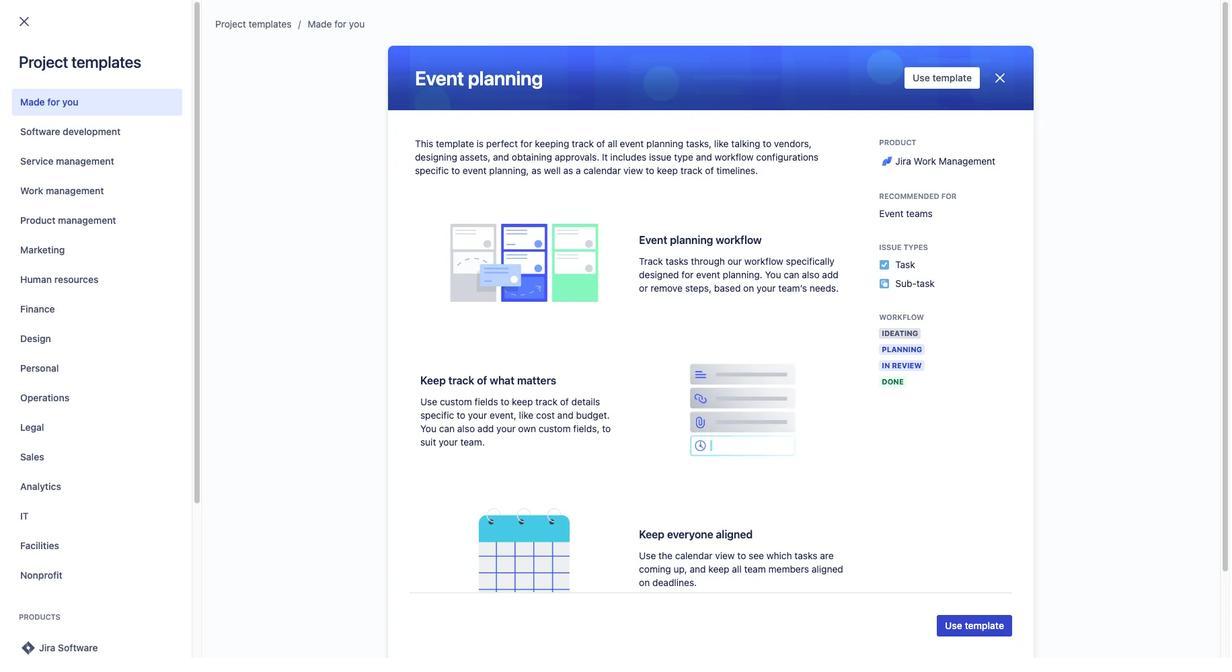 Task type: locate. For each thing, give the bounding box(es) containing it.
1 vertical spatial project templates
[[19, 52, 141, 71]]

1 vertical spatial event
[[879, 208, 904, 219]]

0 vertical spatial template
[[932, 72, 972, 83]]

planning up issue
[[646, 138, 683, 149]]

management
[[56, 155, 114, 167], [46, 185, 104, 196], [58, 215, 116, 226], [196, 215, 248, 225], [539, 215, 591, 225], [408, 221, 460, 231]]

specific up suit on the left bottom of page
[[420, 410, 454, 421]]

like
[[238, 107, 255, 119], [714, 138, 729, 149], [519, 410, 533, 421]]

1 vertical spatial project
[[19, 52, 68, 71]]

1 horizontal spatial also
[[802, 269, 820, 281]]

0 horizontal spatial calendar
[[583, 165, 621, 176]]

back to projects image
[[16, 13, 32, 30]]

primary element
[[8, 0, 974, 37]]

1 as from the left
[[531, 165, 541, 176]]

you up suit on the left bottom of page
[[420, 423, 436, 435]]

use template
[[913, 72, 972, 83], [945, 620, 1004, 631]]

management inside the project management button
[[196, 215, 248, 225]]

keep for keep track of what matters
[[420, 375, 446, 387]]

to left see
[[737, 550, 746, 562]]

made down the "projects" at top
[[20, 96, 45, 108]]

1 horizontal spatial product
[[879, 138, 916, 147]]

tasks up designed
[[665, 256, 688, 267]]

facilities
[[20, 540, 59, 551]]

use template button left task icon
[[937, 615, 1012, 637]]

1 vertical spatial add
[[477, 423, 494, 435]]

you inside button
[[62, 96, 78, 108]]

fields,
[[573, 423, 600, 435]]

track
[[572, 138, 594, 149], [680, 165, 703, 176], [448, 375, 474, 387], [535, 396, 558, 408]]

your left team's
[[757, 283, 776, 294]]

use custom fields to keep track of details specific to your event, like cost and budget. you can also add your own custom fields, to suit your team.
[[420, 396, 611, 448]]

0 horizontal spatial you
[[420, 423, 436, 435]]

jira work management image
[[879, 153, 895, 169], [879, 153, 895, 169], [169, 231, 245, 239], [169, 231, 245, 239], [396, 231, 472, 239], [396, 231, 472, 239], [510, 231, 586, 239], [510, 231, 586, 239], [623, 231, 700, 239], [623, 231, 700, 239], [737, 231, 813, 239], [737, 231, 813, 239]]

marketing
[[20, 244, 65, 256]]

specific inside use custom fields to keep track of details specific to your event, like cost and budget. you can also add your own custom fields, to suit your team.
[[420, 410, 454, 421]]

sales button
[[12, 444, 182, 471]]

specific down designing
[[415, 165, 449, 176]]

project templates link
[[215, 16, 292, 32]]

0 horizontal spatial keep
[[512, 396, 533, 408]]

calendar inside this template is perfect for keeping track of all event planning tasks, like talking to vendors, designing assets, and obtaining approvals. it includes issue type and workflow configurations specific to event planning, as well as a calendar view to keep track of timelines.
[[583, 165, 621, 176]]

workflow up timelines.
[[715, 151, 754, 163]]

view inside this template is perfect for keeping track of all event planning tasks, like talking to vendors, designing assets, and obtaining approvals. it includes issue type and workflow configurations specific to event planning, as well as a calendar view to keep track of timelines.
[[623, 165, 643, 176]]

management inside work management button
[[46, 185, 104, 196]]

0 vertical spatial management
[[939, 155, 995, 167]]

can
[[784, 269, 799, 281], [439, 423, 455, 435]]

1 horizontal spatial event
[[620, 138, 644, 149]]

0 vertical spatial tasks
[[665, 256, 688, 267]]

recommended for
[[879, 192, 957, 200]]

0 vertical spatial keep
[[657, 165, 678, 176]]

product for product
[[879, 138, 916, 147]]

teams left the yours on the left top of page
[[205, 107, 236, 119]]

tasks left are
[[795, 550, 817, 562]]

remove
[[650, 283, 683, 294]]

event inside track tasks through our workflow specifically designed for event planning. you can also add or remove steps, based on your team's needs.
[[696, 269, 720, 281]]

2 vertical spatial planning
[[670, 234, 713, 246]]

you for made for you button
[[62, 96, 78, 108]]

1 vertical spatial tasks
[[795, 550, 817, 562]]

view inside use the calendar view to see which tasks are coming up, and keep all team members aligned on deadlines.
[[715, 550, 735, 562]]

0 vertical spatial project templates
[[215, 18, 292, 30]]

software development
[[20, 126, 121, 137]]

and inside use the calendar view to see which tasks are coming up, and keep all team members aligned on deadlines.
[[690, 564, 706, 575]]

a
[[576, 165, 581, 176]]

2 vertical spatial event
[[639, 234, 667, 246]]

work inside button
[[20, 185, 43, 196]]

the
[[658, 550, 673, 562]]

your inside track tasks through our workflow specifically designed for event planning. you can also add or remove steps, based on your team's needs.
[[757, 283, 776, 294]]

team's
[[778, 283, 807, 294]]

can inside use custom fields to keep track of details specific to your event, like cost and budget. you can also add your own custom fields, to suit your team.
[[439, 423, 455, 435]]

1 vertical spatial all
[[732, 564, 742, 575]]

all up 'it'
[[608, 138, 617, 149]]

use
[[913, 72, 930, 83], [420, 396, 437, 408], [639, 550, 656, 562], [945, 620, 962, 631]]

content management
[[505, 215, 591, 225]]

2 as from the left
[[563, 165, 573, 176]]

use template left close icon
[[913, 72, 972, 83]]

0 vertical spatial you
[[349, 18, 365, 30]]

keep down issue
[[657, 165, 678, 176]]

2 horizontal spatial work
[[914, 155, 936, 167]]

designing
[[415, 151, 457, 163]]

members
[[768, 564, 809, 575]]

calendar inside use the calendar view to see which tasks are coming up, and keep all team members aligned on deadlines.
[[675, 550, 713, 562]]

1 horizontal spatial jira work management
[[895, 155, 995, 167]]

specific inside this template is perfect for keeping track of all event planning tasks, like talking to vendors, designing assets, and obtaining approvals. it includes issue type and workflow configurations specific to event planning, as well as a calendar view to keep track of timelines.
[[415, 165, 449, 176]]

2 vertical spatial work
[[215, 299, 235, 309]]

keep track of what matters
[[420, 375, 556, 387]]

1 vertical spatial use template
[[945, 620, 1004, 631]]

1 vertical spatial view
[[715, 550, 735, 562]]

for inside this template is perfect for keeping track of all event planning tasks, like talking to vendors, designing assets, and obtaining approvals. it includes issue type and workflow configurations specific to event planning, as well as a calendar view to keep track of timelines.
[[520, 138, 532, 149]]

like inside use custom fields to keep track of details specific to your event, like cost and budget. you can also add your own custom fields, to suit your team.
[[519, 410, 533, 421]]

1 horizontal spatial keep
[[657, 165, 678, 176]]

template left task icon
[[965, 620, 1004, 631]]

planning inside this template is perfect for keeping track of all event planning tasks, like talking to vendors, designing assets, and obtaining approvals. it includes issue type and workflow configurations specific to event planning, as well as a calendar view to keep track of timelines.
[[646, 138, 683, 149]]

analytics
[[20, 481, 61, 492]]

track down type
[[680, 165, 703, 176]]

keep
[[420, 375, 446, 387], [639, 529, 664, 541]]

2 horizontal spatial jira
[[895, 155, 911, 167]]

of up 'it'
[[596, 138, 605, 149]]

made for made for you link
[[308, 18, 332, 30]]

0 horizontal spatial jira
[[39, 642, 55, 654]]

0 vertical spatial view
[[623, 165, 643, 176]]

like inside this template is perfect for keeping track of all event planning tasks, like talking to vendors, designing assets, and obtaining approvals. it includes issue type and workflow configurations specific to event planning, as well as a calendar view to keep track of timelines.
[[714, 138, 729, 149]]

keep left team
[[708, 564, 729, 575]]

1 horizontal spatial like
[[519, 410, 533, 421]]

you inside use custom fields to keep track of details specific to your event, like cost and budget. you can also add your own custom fields, to suit your team.
[[420, 423, 436, 435]]

template inside this template is perfect for keeping track of all event planning tasks, like talking to vendors, designing assets, and obtaining approvals. it includes issue type and workflow configurations specific to event planning, as well as a calendar view to keep track of timelines.
[[436, 138, 474, 149]]

configurations
[[756, 151, 819, 163]]

jira inside button
[[39, 642, 55, 654]]

add inside use custom fields to keep track of details specific to your event, like cost and budget. you can also add your own custom fields, to suit your team.
[[477, 423, 494, 435]]

finance
[[20, 303, 55, 315]]

service
[[20, 155, 53, 167]]

1 vertical spatial can
[[439, 423, 455, 435]]

made for you inside button
[[20, 96, 78, 108]]

1 vertical spatial product
[[20, 215, 55, 226]]

of left details
[[560, 396, 569, 408]]

custom down cost
[[539, 423, 571, 435]]

workflow
[[879, 313, 924, 321]]

to inside use the calendar view to see which tasks are coming up, and keep all team members aligned on deadlines.
[[737, 550, 746, 562]]

use template button left close icon
[[905, 67, 980, 89]]

1 horizontal spatial custom
[[539, 423, 571, 435]]

legal button
[[12, 414, 182, 441]]

0 vertical spatial use template button
[[905, 67, 980, 89]]

1 vertical spatial recommended
[[879, 192, 939, 200]]

aligned up see
[[716, 529, 753, 541]]

0 vertical spatial made for you
[[308, 18, 365, 30]]

in review
[[882, 361, 922, 370]]

add inside track tasks through our workflow specifically designed for event planning. you can also add or remove steps, based on your team's needs.
[[822, 269, 839, 281]]

service management button
[[12, 148, 182, 175]]

and right up,
[[690, 564, 706, 575]]

view left see
[[715, 550, 735, 562]]

0 vertical spatial also
[[802, 269, 820, 281]]

1 vertical spatial calendar
[[675, 550, 713, 562]]

as left a
[[563, 165, 573, 176]]

made
[[308, 18, 332, 30], [20, 96, 45, 108]]

last
[[405, 147, 425, 155]]

1 vertical spatial aligned
[[812, 564, 843, 575]]

1 horizontal spatial teams
[[906, 208, 933, 219]]

planning for event planning workflow
[[670, 234, 713, 246]]

0 vertical spatial keep
[[420, 375, 446, 387]]

of inside use custom fields to keep track of details specific to your event, like cost and budget. you can also add your own custom fields, to suit your team.
[[560, 396, 569, 408]]

None text field
[[28, 295, 160, 313]]

1 horizontal spatial made for you
[[308, 18, 365, 30]]

event up includes
[[620, 138, 644, 149]]

can down keep track of what matters
[[439, 423, 455, 435]]

facilities button
[[12, 533, 182, 560]]

template left close icon
[[932, 72, 972, 83]]

1 horizontal spatial project
[[166, 215, 194, 225]]

tasks inside use the calendar view to see which tasks are coming up, and keep all team members aligned on deadlines.
[[795, 550, 817, 562]]

workflow
[[715, 151, 754, 163], [716, 234, 762, 246], [744, 256, 783, 267]]

made right project templates link
[[308, 18, 332, 30]]

software up service on the left
[[20, 126, 60, 137]]

product up recommended for
[[879, 138, 916, 147]]

template up designing
[[436, 138, 474, 149]]

event for event planning
[[415, 67, 464, 89]]

track inside use custom fields to keep track of details specific to your event, like cost and budget. you can also add your own custom fields, to suit your team.
[[535, 396, 558, 408]]

aligned
[[716, 529, 753, 541], [812, 564, 843, 575]]

well
[[544, 165, 561, 176]]

of down team-
[[477, 375, 487, 387]]

1 vertical spatial event
[[463, 165, 487, 176]]

your right suit on the left bottom of page
[[439, 437, 458, 448]]

planning up through
[[670, 234, 713, 246]]

2 horizontal spatial event
[[879, 208, 904, 219]]

0 horizontal spatial work
[[20, 185, 43, 196]]

product up marketing
[[20, 215, 55, 226]]

and right cost
[[557, 410, 573, 421]]

0 vertical spatial specific
[[415, 165, 449, 176]]

keep
[[657, 165, 678, 176], [512, 396, 533, 408], [708, 564, 729, 575]]

1 horizontal spatial work
[[215, 299, 235, 309]]

project
[[91, 215, 119, 225]]

1 vertical spatial also
[[457, 423, 475, 435]]

view
[[623, 165, 643, 176], [715, 550, 735, 562]]

event,
[[490, 410, 516, 421]]

1 vertical spatial jira
[[199, 299, 213, 309]]

custom left fields
[[440, 396, 472, 408]]

product for product management
[[20, 215, 55, 226]]

software down products
[[58, 642, 98, 654]]

management inside service management button
[[56, 155, 114, 167]]

and
[[493, 151, 509, 163], [696, 151, 712, 163], [557, 410, 573, 421], [690, 564, 706, 575]]

keep up the
[[639, 529, 664, 541]]

also up team.
[[457, 423, 475, 435]]

workflow up planning.
[[744, 256, 783, 267]]

made for you for made for you link
[[308, 18, 365, 30]]

software development button
[[12, 118, 182, 145]]

track tasks through our workflow specifically designed for event planning. you can also add or remove steps, based on your team's needs.
[[639, 256, 839, 294]]

calendar down 'it'
[[583, 165, 621, 176]]

star social media launch image
[[36, 360, 52, 376]]

2 vertical spatial workflow
[[744, 256, 783, 267]]

1 vertical spatial keep
[[512, 396, 533, 408]]

you
[[349, 18, 365, 30], [62, 96, 78, 108]]

includes
[[610, 151, 647, 163]]

recommended for recommended for
[[879, 192, 939, 200]]

0 vertical spatial add
[[822, 269, 839, 281]]

event down assets,
[[463, 165, 487, 176]]

2 vertical spatial jira
[[39, 642, 55, 654]]

perfect
[[486, 138, 518, 149]]

made inside button
[[20, 96, 45, 108]]

sub-task
[[895, 278, 935, 289]]

planning down primary element
[[468, 67, 543, 89]]

0 horizontal spatial also
[[457, 423, 475, 435]]

2 horizontal spatial event
[[696, 269, 720, 281]]

0 horizontal spatial like
[[238, 107, 255, 119]]

all inside use the calendar view to see which tasks are coming up, and keep all team members aligned on deadlines.
[[732, 564, 742, 575]]

keep inside this template is perfect for keeping track of all event planning tasks, like talking to vendors, designing assets, and obtaining approvals. it includes issue type and workflow configurations specific to event planning, as well as a calendar view to keep track of timelines.
[[657, 165, 678, 176]]

1 horizontal spatial keep
[[639, 529, 664, 541]]

0 vertical spatial use template
[[913, 72, 972, 83]]

on down planning.
[[743, 283, 754, 294]]

for inside button
[[47, 96, 60, 108]]

keep up event,
[[512, 396, 533, 408]]

our
[[727, 256, 742, 267]]

review
[[892, 361, 922, 370]]

track up cost
[[535, 396, 558, 408]]

teams down recommended for
[[906, 208, 933, 219]]

track down team-
[[448, 375, 474, 387]]

like for this template is perfect for keeping track of all event planning tasks, like talking to vendors, designing assets, and obtaining approvals. it includes issue type and workflow configurations specific to event planning, as well as a calendar view to keep track of timelines.
[[714, 138, 729, 149]]

aligned down are
[[812, 564, 843, 575]]

keeping
[[535, 138, 569, 149]]

resources
[[54, 274, 98, 285]]

1 horizontal spatial event
[[639, 234, 667, 246]]

also inside track tasks through our workflow specifically designed for event planning. you can also add or remove steps, based on your team's needs.
[[802, 269, 820, 281]]

can up team's
[[784, 269, 799, 281]]

0 horizontal spatial as
[[531, 165, 541, 176]]

0 horizontal spatial add
[[477, 423, 494, 435]]

and down perfect
[[493, 151, 509, 163]]

0 vertical spatial calendar
[[583, 165, 621, 176]]

obtaining
[[512, 151, 552, 163]]

on down coming
[[639, 577, 650, 589]]

banner
[[0, 0, 1230, 38]]

campaign management
[[408, 210, 460, 231]]

fields
[[475, 396, 498, 408]]

previous image
[[30, 404, 46, 420]]

tasks
[[665, 256, 688, 267], [795, 550, 817, 562]]

management inside content management button
[[539, 215, 591, 225]]

track up approvals.
[[572, 138, 594, 149]]

1 vertical spatial specific
[[420, 410, 454, 421]]

you for made for you link
[[349, 18, 365, 30]]

view down includes
[[623, 165, 643, 176]]

recommended up 'development'
[[56, 107, 132, 119]]

1 horizontal spatial all
[[732, 564, 742, 575]]

1 vertical spatial on
[[639, 577, 650, 589]]

1 horizontal spatial as
[[563, 165, 573, 176]]

1 vertical spatial like
[[714, 138, 729, 149]]

0 horizontal spatial teams
[[205, 107, 236, 119]]

use template left task icon
[[945, 620, 1004, 631]]

also down specifically
[[802, 269, 820, 281]]

1 vertical spatial keep
[[639, 529, 664, 541]]

management for campaign management
[[408, 221, 460, 231]]

1 vertical spatial you
[[62, 96, 78, 108]]

0 horizontal spatial product
[[20, 215, 55, 226]]

all inside this template is perfect for keeping track of all event planning tasks, like talking to vendors, designing assets, and obtaining approvals. it includes issue type and workflow configurations specific to event planning, as well as a calendar view to keep track of timelines.
[[608, 138, 617, 149]]

like right tasks,
[[714, 138, 729, 149]]

0 vertical spatial made
[[308, 18, 332, 30]]

planning
[[882, 345, 922, 354]]

workflow inside track tasks through our workflow specifically designed for event planning. you can also add or remove steps, based on your team's needs.
[[744, 256, 783, 267]]

add up team.
[[477, 423, 494, 435]]

your down event,
[[496, 423, 516, 435]]

1 horizontal spatial recommended
[[879, 192, 939, 200]]

keep track of what matters image
[[639, 352, 847, 469]]

planning
[[468, 67, 543, 89], [646, 138, 683, 149], [670, 234, 713, 246]]

done
[[882, 377, 904, 386]]

0 vertical spatial on
[[743, 283, 754, 294]]

1 vertical spatial made
[[20, 96, 45, 108]]

as
[[531, 165, 541, 176], [563, 165, 573, 176]]

event down through
[[696, 269, 720, 281]]

1 horizontal spatial on
[[743, 283, 754, 294]]

made for you
[[308, 18, 365, 30], [20, 96, 78, 108]]

1 horizontal spatial you
[[765, 269, 781, 281]]

team.
[[460, 437, 485, 448]]

like left the yours on the left top of page
[[238, 107, 255, 119]]

as down obtaining
[[531, 165, 541, 176]]

coming
[[639, 564, 671, 575]]

0 vertical spatial teams
[[205, 107, 236, 119]]

0 vertical spatial recommended
[[56, 107, 132, 119]]

blank project
[[67, 215, 119, 225]]

1 vertical spatial template
[[436, 138, 474, 149]]

details
[[571, 396, 600, 408]]

add up the needs.
[[822, 269, 839, 281]]

created
[[427, 147, 463, 155]]

1 horizontal spatial made
[[308, 18, 332, 30]]

like up own
[[519, 410, 533, 421]]

tasks inside track tasks through our workflow specifically designed for event planning. you can also add or remove steps, based on your team's needs.
[[665, 256, 688, 267]]

1 horizontal spatial can
[[784, 269, 799, 281]]

all left team
[[732, 564, 742, 575]]

workflow up our
[[716, 234, 762, 246]]

use template for bottommost use template button
[[945, 620, 1004, 631]]

sales
[[20, 451, 44, 463]]

1 horizontal spatial calendar
[[675, 550, 713, 562]]

management for content management
[[539, 215, 591, 225]]

2 vertical spatial like
[[519, 410, 533, 421]]

0 horizontal spatial tasks
[[665, 256, 688, 267]]

2 vertical spatial project
[[166, 215, 194, 225]]

1 horizontal spatial tasks
[[795, 550, 817, 562]]

0 vertical spatial can
[[784, 269, 799, 281]]

you up team's
[[765, 269, 781, 281]]

or
[[639, 283, 648, 294]]

made for you button
[[12, 89, 182, 116]]

jira software
[[39, 642, 98, 654]]

product inside button
[[20, 215, 55, 226]]

0 vertical spatial planning
[[468, 67, 543, 89]]

recommended up event teams
[[879, 192, 939, 200]]

calendar up up,
[[675, 550, 713, 562]]

through
[[691, 256, 725, 267]]

keep up suit on the left bottom of page
[[420, 375, 446, 387]]

management inside the product management button
[[58, 215, 116, 226]]



Task type: describe. For each thing, give the bounding box(es) containing it.
jira software image
[[20, 640, 36, 656]]

recommended templates for teams like yours
[[56, 107, 286, 119]]

1 vertical spatial templates
[[71, 52, 141, 71]]

content management button
[[494, 135, 602, 250]]

issue
[[649, 151, 672, 163]]

it
[[602, 151, 608, 163]]

it button
[[12, 503, 182, 530]]

blank project button
[[39, 135, 147, 250]]

design button
[[12, 325, 182, 352]]

nonprofit
[[20, 570, 62, 581]]

vendors,
[[774, 138, 812, 149]]

to up team.
[[457, 410, 465, 421]]

needs.
[[810, 283, 839, 294]]

for inside track tasks through our workflow specifically designed for event planning. you can also add or remove steps, based on your team's needs.
[[682, 269, 694, 281]]

ideating
[[882, 329, 918, 338]]

event for event planning workflow
[[639, 234, 667, 246]]

campaign
[[414, 210, 454, 220]]

and inside use custom fields to keep track of details specific to your event, like cost and budget. you can also add your own custom fields, to suit your team.
[[557, 410, 573, 421]]

content
[[505, 215, 537, 225]]

deadlines.
[[652, 577, 697, 589]]

human resources
[[20, 274, 98, 285]]

also inside use custom fields to keep track of details specific to your event, like cost and budget. you can also add your own custom fields, to suit your team.
[[457, 423, 475, 435]]

0 vertical spatial like
[[238, 107, 255, 119]]

blank
[[67, 215, 89, 225]]

use template for the topmost use template button
[[913, 72, 972, 83]]

task
[[916, 278, 935, 289]]

0 horizontal spatial aligned
[[716, 529, 753, 541]]

keep inside use custom fields to keep track of details specific to your event, like cost and budget. you can also add your own custom fields, to suit your team.
[[512, 396, 533, 408]]

made for you link
[[308, 16, 365, 32]]

personal button
[[12, 355, 182, 382]]

use inside use the calendar view to see which tasks are coming up, and keep all team members aligned on deadlines.
[[639, 550, 656, 562]]

event planning workflow
[[639, 234, 762, 246]]

yours
[[258, 107, 286, 119]]

assets,
[[460, 151, 490, 163]]

product management
[[20, 215, 116, 226]]

can inside track tasks through our workflow specifically designed for event planning. you can also add or remove steps, based on your team's needs.
[[784, 269, 799, 281]]

designed
[[639, 269, 679, 281]]

and down tasks,
[[696, 151, 712, 163]]

1 horizontal spatial project templates
[[215, 18, 292, 30]]

0 horizontal spatial event
[[463, 165, 487, 176]]

team
[[744, 564, 766, 575]]

in
[[882, 361, 890, 370]]

it
[[20, 510, 29, 522]]

you inside track tasks through our workflow specifically designed for event planning. you can also add or remove steps, based on your team's needs.
[[765, 269, 781, 281]]

issue
[[879, 243, 902, 252]]

which
[[767, 550, 792, 562]]

0 vertical spatial work
[[914, 155, 936, 167]]

keep everyone aligned image
[[420, 499, 628, 616]]

project inside button
[[166, 215, 194, 225]]

made for you for made for you button
[[20, 96, 78, 108]]

operations
[[20, 392, 69, 404]]

management for service management
[[56, 155, 114, 167]]

management for work management
[[46, 185, 104, 196]]

your down fields
[[468, 410, 487, 421]]

talking
[[731, 138, 760, 149]]

finance button
[[12, 296, 182, 323]]

suit
[[420, 437, 436, 448]]

management for product management
[[58, 215, 116, 226]]

jira software image
[[20, 640, 36, 656]]

planning.
[[723, 269, 762, 281]]

human
[[20, 274, 52, 285]]

to up event,
[[501, 396, 509, 408]]

personal
[[20, 362, 59, 374]]

product management button
[[12, 207, 182, 234]]

track
[[639, 256, 663, 267]]

event teams
[[879, 208, 933, 219]]

task
[[895, 259, 915, 270]]

jira software button
[[12, 635, 182, 658]]

1 vertical spatial custom
[[539, 423, 571, 435]]

cost
[[536, 410, 555, 421]]

of left timelines.
[[705, 165, 714, 176]]

types
[[904, 243, 928, 252]]

use inside use custom fields to keep track of details specific to your event, like cost and budget. you can also add your own custom fields, to suit your team.
[[420, 396, 437, 408]]

budget.
[[576, 410, 610, 421]]

event planning workflow image
[[420, 204, 628, 321]]

to down issue
[[646, 165, 654, 176]]

management for project management
[[196, 215, 248, 225]]

on inside track tasks through our workflow specifically designed for event planning. you can also add or remove steps, based on your team's needs.
[[743, 283, 754, 294]]

recommended for recommended templates for teams like yours
[[56, 107, 132, 119]]

task icon image
[[1023, 621, 1034, 631]]

to down created
[[451, 165, 460, 176]]

specifically
[[786, 256, 834, 267]]

aligned inside use the calendar view to see which tasks are coming up, and keep all team members aligned on deadlines.
[[812, 564, 843, 575]]

on inside use the calendar view to see which tasks are coming up, and keep all team members aligned on deadlines.
[[639, 577, 650, 589]]

what
[[490, 375, 514, 387]]

human resources button
[[12, 266, 182, 293]]

to down budget.
[[602, 423, 611, 435]]

event for event teams
[[879, 208, 904, 219]]

2 vertical spatial templates
[[135, 107, 185, 119]]

close image
[[992, 70, 1008, 86]]

workflow inside this template is perfect for keeping track of all event planning tasks, like talking to vendors, designing assets, and obtaining approvals. it includes issue type and workflow configurations specific to event planning, as well as a calendar view to keep track of timelines.
[[715, 151, 754, 163]]

business
[[536, 362, 575, 374]]

nonprofit button
[[12, 562, 182, 589]]

made for made for you button
[[20, 96, 45, 108]]

use the calendar view to see which tasks are coming up, and keep all team members aligned on deadlines.
[[639, 550, 843, 589]]

operations button
[[12, 385, 182, 412]]

work management
[[20, 185, 104, 196]]

to right talking at right top
[[763, 138, 771, 149]]

managed
[[493, 362, 534, 374]]

planning for event planning
[[468, 67, 543, 89]]

1 vertical spatial software
[[58, 642, 98, 654]]

sub-
[[895, 278, 916, 289]]

0 vertical spatial software
[[20, 126, 60, 137]]

Search field
[[974, 8, 1109, 29]]

approvals.
[[555, 151, 599, 163]]

issue types
[[879, 243, 928, 252]]

are
[[820, 550, 834, 562]]

development
[[63, 126, 121, 137]]

0 horizontal spatial project
[[19, 52, 68, 71]]

project management
[[166, 215, 248, 225]]

projects
[[27, 55, 84, 74]]

0 horizontal spatial jira work management
[[199, 299, 286, 309]]

like for use custom fields to keep track of details specific to your event, like cost and budget. you can also add your own custom fields, to suit your team.
[[519, 410, 533, 421]]

1 vertical spatial workflow
[[716, 234, 762, 246]]

0 vertical spatial event
[[620, 138, 644, 149]]

work management button
[[12, 178, 182, 204]]

0 vertical spatial templates
[[249, 18, 292, 30]]

keep inside use the calendar view to see which tasks are coming up, and keep all team members aligned on deadlines.
[[708, 564, 729, 575]]

0 horizontal spatial custom
[[440, 396, 472, 408]]

analytics button
[[12, 473, 182, 500]]

last created
[[405, 147, 463, 155]]

steps,
[[685, 283, 712, 294]]

keep for keep everyone aligned
[[639, 529, 664, 541]]

1 vertical spatial use template button
[[937, 615, 1012, 637]]

2 horizontal spatial project
[[215, 18, 246, 30]]

event planning
[[415, 67, 543, 89]]

design
[[20, 333, 51, 344]]

2 vertical spatial template
[[965, 620, 1004, 631]]

1 vertical spatial management
[[237, 299, 286, 309]]

0 vertical spatial jira work management
[[895, 155, 995, 167]]



Task type: vqa. For each thing, say whether or not it's contained in the screenshot.
Preview new usage
no



